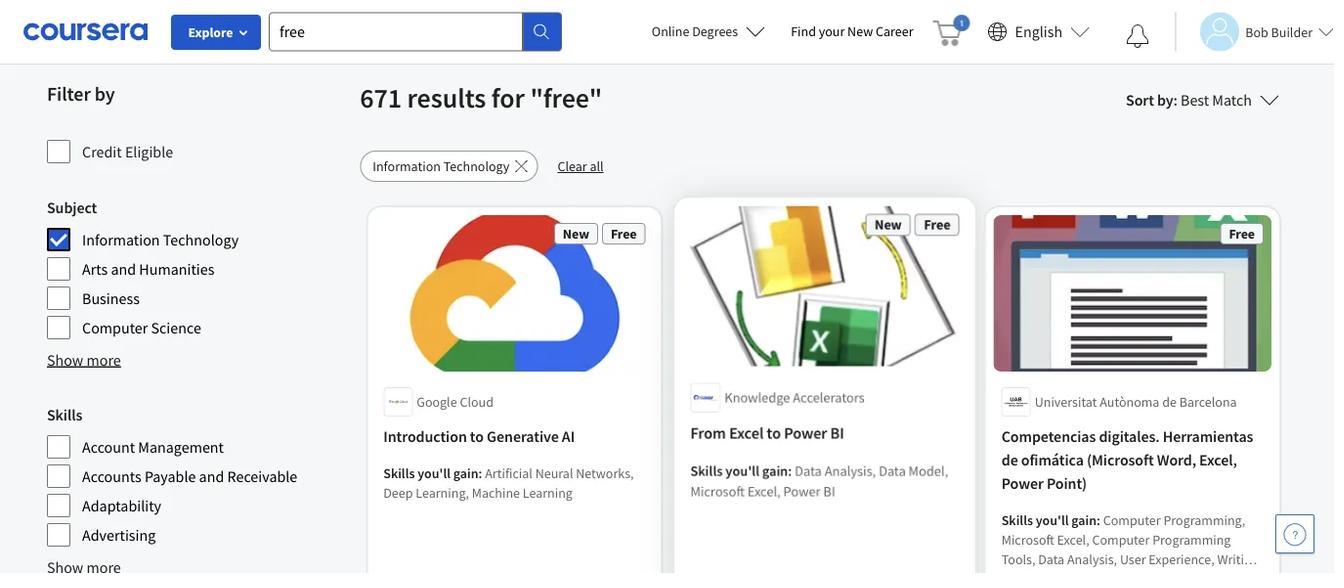 Task type: locate. For each thing, give the bounding box(es) containing it.
career
[[876, 22, 914, 40]]

gain for excel
[[763, 463, 788, 481]]

2 horizontal spatial data
[[1039, 550, 1065, 568]]

power down ofimática at the bottom of the page
[[1002, 473, 1044, 493]]

information up arts
[[82, 230, 160, 249]]

gain up "learning,"
[[454, 464, 479, 482]]

1 horizontal spatial to
[[767, 424, 781, 444]]

671
[[360, 81, 402, 115]]

information technology
[[373, 157, 510, 175], [82, 230, 239, 249]]

0 horizontal spatial excel,
[[748, 483, 781, 501]]

skills you'll gain : up "learning,"
[[384, 464, 485, 482]]

you'll for introduction to generative ai
[[418, 464, 451, 482]]

0 horizontal spatial you'll
[[418, 464, 451, 482]]

adaptability
[[82, 496, 161, 515]]

free
[[923, 219, 949, 237], [611, 225, 637, 243], [1230, 225, 1256, 243]]

introduction to generative ai
[[384, 426, 575, 446]]

1 vertical spatial de
[[1002, 450, 1019, 469]]

skills you'll gain : down excel
[[692, 463, 795, 481]]

de inside competencias digitales. herramientas de ofimática (microsoft word, excel, power point)
[[1002, 450, 1019, 469]]

bi
[[830, 424, 844, 444], [823, 483, 835, 501]]

bob
[[1246, 23, 1269, 41]]

: left best at the right
[[1174, 90, 1178, 110]]

you'll for from excel to power bi
[[726, 463, 760, 481]]

de left ofimática at the bottom of the page
[[1002, 450, 1019, 469]]

2 horizontal spatial skills you'll gain :
[[1002, 511, 1104, 529]]

skills up tools,
[[1002, 511, 1034, 529]]

0 vertical spatial microsoft
[[692, 483, 745, 501]]

computer inside subject group
[[82, 318, 148, 337]]

de
[[1163, 393, 1177, 411], [1002, 450, 1019, 469]]

sort by : best match
[[1127, 90, 1253, 110]]

0 horizontal spatial technology
[[163, 230, 239, 249]]

information technology inside information technology "button"
[[373, 157, 510, 175]]

excel, inside computer programming, microsoft excel, computer programming tools, data analysis, user experience, writing, communication, computer grap
[[1058, 531, 1090, 548]]

you'll down point)
[[1036, 511, 1069, 529]]

data inside computer programming, microsoft excel, computer programming tools, data analysis, user experience, writing, communication, computer grap
[[1039, 550, 1065, 568]]

accounts
[[82, 466, 142, 486]]

excel,
[[1200, 450, 1238, 469], [748, 483, 781, 501], [1058, 531, 1090, 548]]

1 vertical spatial excel,
[[748, 483, 781, 501]]

0 horizontal spatial gain
[[454, 464, 479, 482]]

bob builder button
[[1176, 12, 1335, 51]]

and right arts
[[111, 259, 136, 279]]

you'll up "learning,"
[[418, 464, 451, 482]]

skills down from
[[692, 463, 724, 481]]

1 vertical spatial and
[[199, 466, 224, 486]]

humanities
[[139, 259, 215, 279]]

excel, up communication,
[[1058, 531, 1090, 548]]

analysis, inside computer programming, microsoft excel, computer programming tools, data analysis, user experience, writing, communication, computer grap
[[1068, 550, 1118, 568]]

credit
[[82, 142, 122, 161]]

analysis,
[[824, 463, 875, 481], [1068, 550, 1118, 568]]

technology inside "button"
[[444, 157, 510, 175]]

2 horizontal spatial excel,
[[1200, 450, 1238, 469]]

technology up humanities
[[163, 230, 239, 249]]

programming
[[1153, 531, 1232, 548]]

find
[[791, 22, 816, 40]]

2 horizontal spatial you'll
[[1036, 511, 1069, 529]]

by for sort
[[1158, 90, 1174, 110]]

0 vertical spatial technology
[[444, 157, 510, 175]]

data left model,
[[878, 463, 905, 481]]

knowledge accelerators
[[725, 390, 864, 408]]

excel, down herramientas
[[1200, 450, 1238, 469]]

generative
[[487, 426, 559, 446]]

experience,
[[1149, 550, 1215, 568]]

de left barcelona
[[1163, 393, 1177, 411]]

1 vertical spatial bi
[[823, 483, 835, 501]]

0 horizontal spatial skills you'll gain :
[[384, 464, 485, 482]]

skills inside skills group
[[47, 405, 82, 424]]

and
[[111, 259, 136, 279], [199, 466, 224, 486]]

gain
[[763, 463, 788, 481], [454, 464, 479, 482], [1072, 511, 1097, 529]]

0 horizontal spatial by
[[95, 82, 115, 106]]

google
[[417, 393, 457, 411]]

1 horizontal spatial de
[[1163, 393, 1177, 411]]

skills you'll gain : down point)
[[1002, 511, 1104, 529]]

analysis, inside data analysis, data model, microsoft excel, power bi
[[824, 463, 875, 481]]

0 horizontal spatial free
[[611, 225, 637, 243]]

2 vertical spatial excel,
[[1058, 531, 1090, 548]]

1 vertical spatial information
[[82, 230, 160, 249]]

online
[[652, 22, 690, 40]]

None search field
[[269, 12, 562, 51]]

english button
[[980, 0, 1098, 64]]

data
[[795, 463, 822, 481], [878, 463, 905, 481], [1039, 550, 1065, 568]]

: down (microsoft
[[1097, 511, 1101, 529]]

1 horizontal spatial analysis,
[[1068, 550, 1118, 568]]

from excel to power bi link
[[692, 422, 958, 446]]

skills you'll gain : for competencias digitales. herramientas de ofimática (microsoft word, excel, power point)
[[1002, 511, 1104, 529]]

word,
[[1157, 450, 1197, 469]]

programming,
[[1164, 511, 1246, 529]]

deep
[[384, 484, 413, 502]]

analysis, down the from excel to power bi link
[[824, 463, 875, 481]]

: down from excel to power bi
[[788, 463, 792, 481]]

skills up account
[[47, 405, 82, 424]]

degrees
[[693, 22, 738, 40]]

bi down accelerators
[[830, 424, 844, 444]]

0 horizontal spatial and
[[111, 259, 136, 279]]

data down the from excel to power bi link
[[795, 463, 822, 481]]

power down the knowledge accelerators in the right bottom of the page
[[784, 424, 827, 444]]

explore
[[188, 23, 233, 41]]

1 horizontal spatial free
[[923, 219, 949, 237]]

: up the "machine" on the bottom of page
[[479, 464, 483, 482]]

skills for introduction to generative ai
[[384, 464, 415, 482]]

power
[[784, 424, 827, 444], [1002, 473, 1044, 493], [784, 483, 820, 501]]

gain down from excel to power bi
[[763, 463, 788, 481]]

1 vertical spatial microsoft
[[1002, 531, 1055, 548]]

1 horizontal spatial excel,
[[1058, 531, 1090, 548]]

to right excel
[[767, 424, 781, 444]]

0 horizontal spatial de
[[1002, 450, 1019, 469]]

analysis, left user
[[1068, 550, 1118, 568]]

google cloud
[[417, 393, 494, 411]]

computer
[[82, 318, 148, 337], [1104, 511, 1161, 529], [1093, 531, 1150, 548], [1100, 570, 1158, 573]]

1 horizontal spatial technology
[[444, 157, 510, 175]]

you'll down excel
[[726, 463, 760, 481]]

computer science
[[82, 318, 201, 337]]

skills for from excel to power bi
[[692, 463, 724, 481]]

2 horizontal spatial free
[[1230, 225, 1256, 243]]

information
[[373, 157, 441, 175], [82, 230, 160, 249]]

herramientas
[[1163, 426, 1254, 446]]

information technology up arts and humanities
[[82, 230, 239, 249]]

0 vertical spatial excel,
[[1200, 450, 1238, 469]]

new
[[848, 22, 873, 40], [874, 219, 901, 237], [563, 225, 590, 243]]

1 horizontal spatial gain
[[763, 463, 788, 481]]

skills you'll gain : for from excel to power bi
[[692, 463, 795, 481]]

skills up deep
[[384, 464, 415, 482]]

1 horizontal spatial microsoft
[[1002, 531, 1055, 548]]

1 horizontal spatial information technology
[[373, 157, 510, 175]]

ai
[[562, 426, 575, 446]]

universitat autònoma de barcelona
[[1035, 393, 1238, 411]]

explore button
[[171, 15, 261, 50]]

technology down 671 results for "free"
[[444, 157, 510, 175]]

artificial
[[485, 464, 533, 482]]

skills
[[47, 405, 82, 424], [692, 463, 724, 481], [384, 464, 415, 482], [1002, 511, 1034, 529]]

gain down point)
[[1072, 511, 1097, 529]]

results
[[407, 81, 486, 115]]

networks,
[[576, 464, 634, 482]]

advertising
[[82, 525, 156, 545]]

0 horizontal spatial information
[[82, 230, 160, 249]]

new for from excel to power bi
[[874, 219, 901, 237]]

show notifications image
[[1127, 24, 1150, 48]]

2 horizontal spatial gain
[[1072, 511, 1097, 529]]

subject
[[47, 198, 97, 217]]

information technology button
[[360, 151, 538, 182]]

0 horizontal spatial information technology
[[82, 230, 239, 249]]

coursera image
[[23, 16, 148, 47]]

by right "sort"
[[1158, 90, 1174, 110]]

0 horizontal spatial to
[[470, 426, 484, 446]]

point)
[[1047, 473, 1088, 493]]

ofimática
[[1022, 450, 1084, 469]]

0 horizontal spatial analysis,
[[824, 463, 875, 481]]

skills group
[[47, 403, 348, 548]]

power down the from excel to power bi link
[[784, 483, 820, 501]]

1 vertical spatial technology
[[163, 230, 239, 249]]

data up communication,
[[1039, 550, 1065, 568]]

autònoma
[[1100, 393, 1160, 411]]

microsoft down from
[[692, 483, 745, 501]]

microsoft inside data analysis, data model, microsoft excel, power bi
[[692, 483, 745, 501]]

0 horizontal spatial microsoft
[[692, 483, 745, 501]]

technology
[[444, 157, 510, 175], [163, 230, 239, 249]]

arts
[[82, 259, 108, 279]]

filter by
[[47, 82, 115, 106]]

1 vertical spatial analysis,
[[1068, 550, 1118, 568]]

information technology down results
[[373, 157, 510, 175]]

1 horizontal spatial information
[[373, 157, 441, 175]]

show
[[47, 350, 83, 370]]

show more button
[[47, 348, 121, 372]]

0 vertical spatial and
[[111, 259, 136, 279]]

new for introduction to generative ai
[[563, 225, 590, 243]]

excel, down from excel to power bi
[[748, 483, 781, 501]]

1 vertical spatial information technology
[[82, 230, 239, 249]]

1 horizontal spatial by
[[1158, 90, 1174, 110]]

and right payable
[[199, 466, 224, 486]]

by
[[95, 82, 115, 106], [1158, 90, 1174, 110]]

microsoft up tools,
[[1002, 531, 1055, 548]]

universitat
[[1035, 393, 1098, 411]]

to
[[767, 424, 781, 444], [470, 426, 484, 446]]

and inside subject group
[[111, 259, 136, 279]]

online degrees
[[652, 22, 738, 40]]

1 horizontal spatial skills you'll gain :
[[692, 463, 795, 481]]

information down 671
[[373, 157, 441, 175]]

0 vertical spatial information technology
[[373, 157, 510, 175]]

gain for digitales.
[[1072, 511, 1097, 529]]

machine
[[472, 484, 520, 502]]

bi down the from excel to power bi link
[[823, 483, 835, 501]]

1 horizontal spatial you'll
[[726, 463, 760, 481]]

1 horizontal spatial and
[[199, 466, 224, 486]]

to down cloud
[[470, 426, 484, 446]]

knowledge
[[725, 390, 790, 408]]

0 vertical spatial analysis,
[[824, 463, 875, 481]]

0 vertical spatial information
[[373, 157, 441, 175]]

account management
[[82, 437, 224, 457]]

skills you'll gain :
[[692, 463, 795, 481], [384, 464, 485, 482], [1002, 511, 1104, 529]]

cloud
[[460, 393, 494, 411]]

by right filter
[[95, 82, 115, 106]]

microsoft
[[692, 483, 745, 501], [1002, 531, 1055, 548]]



Task type: describe. For each thing, give the bounding box(es) containing it.
free for introduction to generative ai
[[611, 225, 637, 243]]

help center image
[[1284, 522, 1307, 546]]

filter
[[47, 82, 91, 106]]

technology inside subject group
[[163, 230, 239, 249]]

management
[[138, 437, 224, 457]]

barcelona
[[1180, 393, 1238, 411]]

excel
[[730, 424, 764, 444]]

communication,
[[1002, 570, 1097, 573]]

from excel to power bi
[[692, 424, 844, 444]]

subject group
[[47, 196, 348, 340]]

1 horizontal spatial data
[[878, 463, 905, 481]]

tools,
[[1002, 550, 1036, 568]]

your
[[819, 22, 845, 40]]

science
[[151, 318, 201, 337]]

excel, inside data analysis, data model, microsoft excel, power bi
[[748, 483, 781, 501]]

writing,
[[1218, 550, 1263, 568]]

show more
[[47, 350, 121, 370]]

for
[[492, 81, 525, 115]]

bob builder
[[1246, 23, 1313, 41]]

excel, inside competencias digitales. herramientas de ofimática (microsoft word, excel, power point)
[[1200, 450, 1238, 469]]

english
[[1016, 22, 1063, 42]]

information inside "button"
[[373, 157, 441, 175]]

gain for to
[[454, 464, 479, 482]]

learning,
[[416, 484, 469, 502]]

match
[[1213, 90, 1253, 110]]

introduction
[[384, 426, 467, 446]]

online degrees button
[[636, 10, 781, 53]]

by for filter
[[95, 82, 115, 106]]

clear all
[[558, 157, 604, 175]]

to inside "link"
[[470, 426, 484, 446]]

shopping cart: 1 item image
[[933, 15, 971, 46]]

power inside data analysis, data model, microsoft excel, power bi
[[784, 483, 820, 501]]

clear all button
[[546, 151, 616, 182]]

business
[[82, 288, 140, 308]]

0 vertical spatial bi
[[830, 424, 844, 444]]

model,
[[908, 463, 947, 481]]

competencias digitales. herramientas de ofimática (microsoft word, excel, power point)
[[1002, 426, 1254, 493]]

power inside competencias digitales. herramientas de ofimática (microsoft word, excel, power point)
[[1002, 473, 1044, 493]]

find your new career
[[791, 22, 914, 40]]

payable
[[145, 466, 196, 486]]

671 results for "free"
[[360, 81, 603, 115]]

and inside skills group
[[199, 466, 224, 486]]

receivable
[[227, 466, 298, 486]]

What do you want to learn? text field
[[269, 12, 523, 51]]

introduction to generative ai link
[[384, 424, 646, 448]]

from
[[692, 424, 727, 444]]

accelerators
[[793, 390, 864, 408]]

: for introduction to generative ai
[[479, 464, 483, 482]]

learning
[[523, 484, 573, 502]]

competencias
[[1002, 426, 1097, 446]]

competencias digitales. herramientas de ofimática (microsoft word, excel, power point) link
[[1002, 424, 1264, 495]]

sort
[[1127, 90, 1155, 110]]

all
[[590, 157, 604, 175]]

more
[[87, 350, 121, 370]]

best
[[1181, 90, 1210, 110]]

user
[[1121, 550, 1147, 568]]

"free"
[[530, 81, 603, 115]]

digitales.
[[1100, 426, 1160, 446]]

information inside subject group
[[82, 230, 160, 249]]

arts and humanities
[[82, 259, 215, 279]]

builder
[[1272, 23, 1313, 41]]

bi inside data analysis, data model, microsoft excel, power bi
[[823, 483, 835, 501]]

account
[[82, 437, 135, 457]]

neural
[[536, 464, 573, 482]]

data analysis, data model, microsoft excel, power bi
[[692, 463, 947, 501]]

find your new career link
[[781, 20, 924, 44]]

0 vertical spatial de
[[1163, 393, 1177, 411]]

information technology inside subject group
[[82, 230, 239, 249]]

artificial neural networks, deep learning, machine learning
[[384, 464, 634, 502]]

: for competencias digitales. herramientas de ofimática (microsoft word, excel, power point)
[[1097, 511, 1101, 529]]

skills you'll gain : for introduction to generative ai
[[384, 464, 485, 482]]

eligible
[[125, 142, 173, 161]]

credit eligible
[[82, 142, 173, 161]]

skills for competencias digitales. herramientas de ofimática (microsoft word, excel, power point)
[[1002, 511, 1034, 529]]

computer programming, microsoft excel, computer programming tools, data analysis, user experience, writing, communication, computer grap
[[1002, 511, 1263, 573]]

accounts payable and receivable
[[82, 466, 298, 486]]

0 horizontal spatial data
[[795, 463, 822, 481]]

clear
[[558, 157, 587, 175]]

free for from excel to power bi
[[923, 219, 949, 237]]

microsoft inside computer programming, microsoft excel, computer programming tools, data analysis, user experience, writing, communication, computer grap
[[1002, 531, 1055, 548]]

you'll for competencias digitales. herramientas de ofimática (microsoft word, excel, power point)
[[1036, 511, 1069, 529]]

: for from excel to power bi
[[788, 463, 792, 481]]



Task type: vqa. For each thing, say whether or not it's contained in the screenshot.
the top Technology
yes



